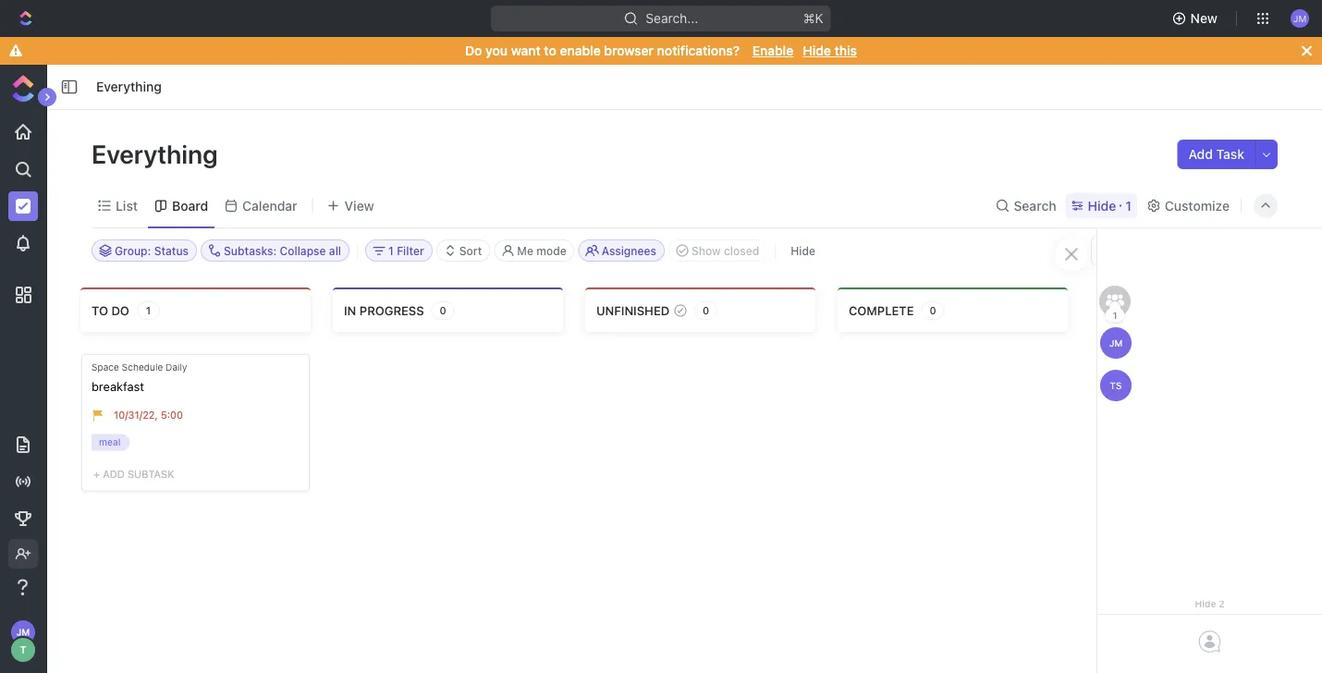 Task type: vqa. For each thing, say whether or not it's contained in the screenshot.
5:00
yes



Task type: describe. For each thing, give the bounding box(es) containing it.
closed
[[724, 244, 759, 257]]

status
[[154, 244, 189, 257]]

search button
[[990, 193, 1062, 219]]

ts
[[1110, 380, 1122, 391]]

assignees button
[[579, 239, 665, 262]]

meal button
[[92, 434, 134, 455]]

+ add subtask
[[93, 468, 174, 480]]

space
[[92, 362, 119, 372]]

me mode
[[517, 244, 567, 257]]

progress
[[359, 303, 424, 317]]

notifications?
[[657, 43, 740, 58]]

collapse
[[280, 244, 326, 257]]

view button
[[321, 193, 381, 219]]

browser
[[604, 43, 654, 58]]

view button
[[321, 184, 381, 227]]

new
[[1191, 11, 1218, 26]]

10/31/22 , 5:00
[[114, 409, 183, 421]]

unfinished
[[596, 303, 670, 317]]

board
[[172, 198, 208, 213]]

you
[[486, 43, 508, 58]]

1 horizontal spatial to
[[544, 43, 556, 58]]

in progress
[[344, 303, 424, 317]]

customize
[[1165, 198, 1230, 213]]

add task
[[1189, 147, 1245, 162]]

1 up ts
[[1113, 310, 1117, 320]]

0 for in progress
[[440, 305, 446, 317]]

hide button
[[783, 239, 823, 262]]

board link
[[168, 193, 208, 219]]

subtask
[[128, 468, 174, 480]]

assignees
[[602, 244, 656, 257]]

+
[[93, 468, 100, 480]]

list
[[116, 198, 138, 213]]

1 left customize button
[[1125, 198, 1132, 213]]

calendar
[[242, 198, 297, 213]]

2 0 from the left
[[703, 305, 709, 317]]

add inside button
[[1189, 147, 1213, 162]]

0 vertical spatial everything
[[96, 79, 162, 94]]

meal
[[99, 437, 121, 448]]

subtasks: collapse all
[[224, 244, 341, 257]]

breakfast
[[92, 379, 144, 393]]

1 filter button
[[365, 239, 433, 262]]

me mode button
[[494, 239, 575, 262]]

in
[[344, 303, 356, 317]]

task
[[1216, 147, 1245, 162]]



Task type: locate. For each thing, give the bounding box(es) containing it.
sort
[[459, 244, 482, 257]]

list link
[[112, 193, 138, 219]]

hide 1
[[1088, 198, 1132, 213]]

hide left 2
[[1195, 598, 1216, 609]]

add
[[1189, 147, 1213, 162], [103, 468, 125, 480]]

group:
[[115, 244, 151, 257]]

do
[[111, 303, 129, 317]]

1 inside dropdown button
[[388, 244, 394, 257]]

enable
[[560, 43, 601, 58]]

to left do
[[92, 303, 108, 317]]

2 horizontal spatial 0
[[930, 305, 936, 317]]

search...
[[646, 11, 699, 26]]

hide for hide 2
[[1195, 598, 1216, 609]]

all
[[329, 244, 341, 257]]

show closed
[[692, 244, 759, 257]]

0 right progress
[[440, 305, 446, 317]]

jm inside dropdown button
[[1293, 13, 1307, 23]]

0 vertical spatial to
[[544, 43, 556, 58]]

0 horizontal spatial 0
[[440, 305, 446, 317]]

2 vertical spatial jm
[[16, 627, 30, 638]]

add left task
[[1189, 147, 1213, 162]]

1 horizontal spatial jm
[[1109, 337, 1123, 348]]

Search tasks... text field
[[1092, 237, 1277, 264]]

2
[[1219, 598, 1225, 609]]

daily
[[166, 362, 187, 372]]

0 horizontal spatial jm
[[16, 627, 30, 638]]

0 vertical spatial add
[[1189, 147, 1213, 162]]

hide 2
[[1195, 598, 1225, 609]]

show closed button
[[668, 239, 768, 262]]

everything link
[[92, 76, 166, 98]]

hide for hide
[[791, 244, 815, 257]]

1 left filter
[[388, 244, 394, 257]]

hide left this
[[803, 43, 831, 58]]

search
[[1014, 198, 1057, 213]]

,
[[155, 409, 158, 421]]

1 vertical spatial jm
[[1109, 337, 1123, 348]]

hide for hide 1
[[1088, 198, 1116, 213]]

this
[[835, 43, 857, 58]]

to
[[544, 43, 556, 58], [92, 303, 108, 317]]

subtasks:
[[224, 244, 277, 257]]

1 0 from the left
[[440, 305, 446, 317]]

1 right do
[[146, 305, 151, 317]]

5:00
[[161, 409, 183, 421]]

0
[[440, 305, 446, 317], [703, 305, 709, 317], [930, 305, 936, 317]]

1 vertical spatial everything
[[92, 138, 223, 169]]

t
[[20, 644, 26, 656]]

add task button
[[1178, 140, 1256, 169]]

view
[[345, 198, 374, 213]]

me
[[517, 244, 533, 257]]

everything
[[96, 79, 162, 94], [92, 138, 223, 169]]

3 0 from the left
[[930, 305, 936, 317]]

0 horizontal spatial to
[[92, 303, 108, 317]]

group: status
[[115, 244, 189, 257]]

0 vertical spatial jm
[[1293, 13, 1307, 23]]

1 vertical spatial to
[[92, 303, 108, 317]]

mode
[[536, 244, 567, 257]]

hide inside button
[[791, 244, 815, 257]]

calendar link
[[239, 193, 297, 219]]

to do
[[92, 303, 129, 317]]

filter
[[397, 244, 424, 257]]

1 horizontal spatial add
[[1189, 147, 1213, 162]]

sort button
[[436, 239, 490, 262]]

hide right closed
[[791, 244, 815, 257]]

0 horizontal spatial add
[[103, 468, 125, 480]]

1 filter
[[388, 244, 424, 257]]

1 vertical spatial add
[[103, 468, 125, 480]]

to right want
[[544, 43, 556, 58]]

complete
[[849, 303, 914, 317]]

new button
[[1165, 4, 1229, 33]]

show
[[692, 244, 721, 257]]

enable
[[752, 43, 794, 58]]

jm button
[[1285, 4, 1315, 33]]

0 down the show
[[703, 305, 709, 317]]

0 for complete
[[930, 305, 936, 317]]

hide right search
[[1088, 198, 1116, 213]]

space schedule daily breakfast
[[92, 362, 187, 393]]

add right +
[[103, 468, 125, 480]]

⌘k
[[804, 11, 824, 26]]

1
[[1125, 198, 1132, 213], [388, 244, 394, 257], [146, 305, 151, 317], [1113, 310, 1117, 320]]

do you want to enable browser notifications? enable hide this
[[465, 43, 857, 58]]

want
[[511, 43, 541, 58]]

2 horizontal spatial jm
[[1293, 13, 1307, 23]]

hide
[[803, 43, 831, 58], [1088, 198, 1116, 213], [791, 244, 815, 257], [1195, 598, 1216, 609]]

0 right 'complete'
[[930, 305, 936, 317]]

10/31/22
[[114, 409, 155, 421]]

jm
[[1293, 13, 1307, 23], [1109, 337, 1123, 348], [16, 627, 30, 638]]

jm t
[[16, 627, 30, 656]]

do
[[465, 43, 482, 58]]

1 horizontal spatial 0
[[703, 305, 709, 317]]

schedule
[[122, 362, 163, 372]]

customize button
[[1141, 193, 1235, 219]]



